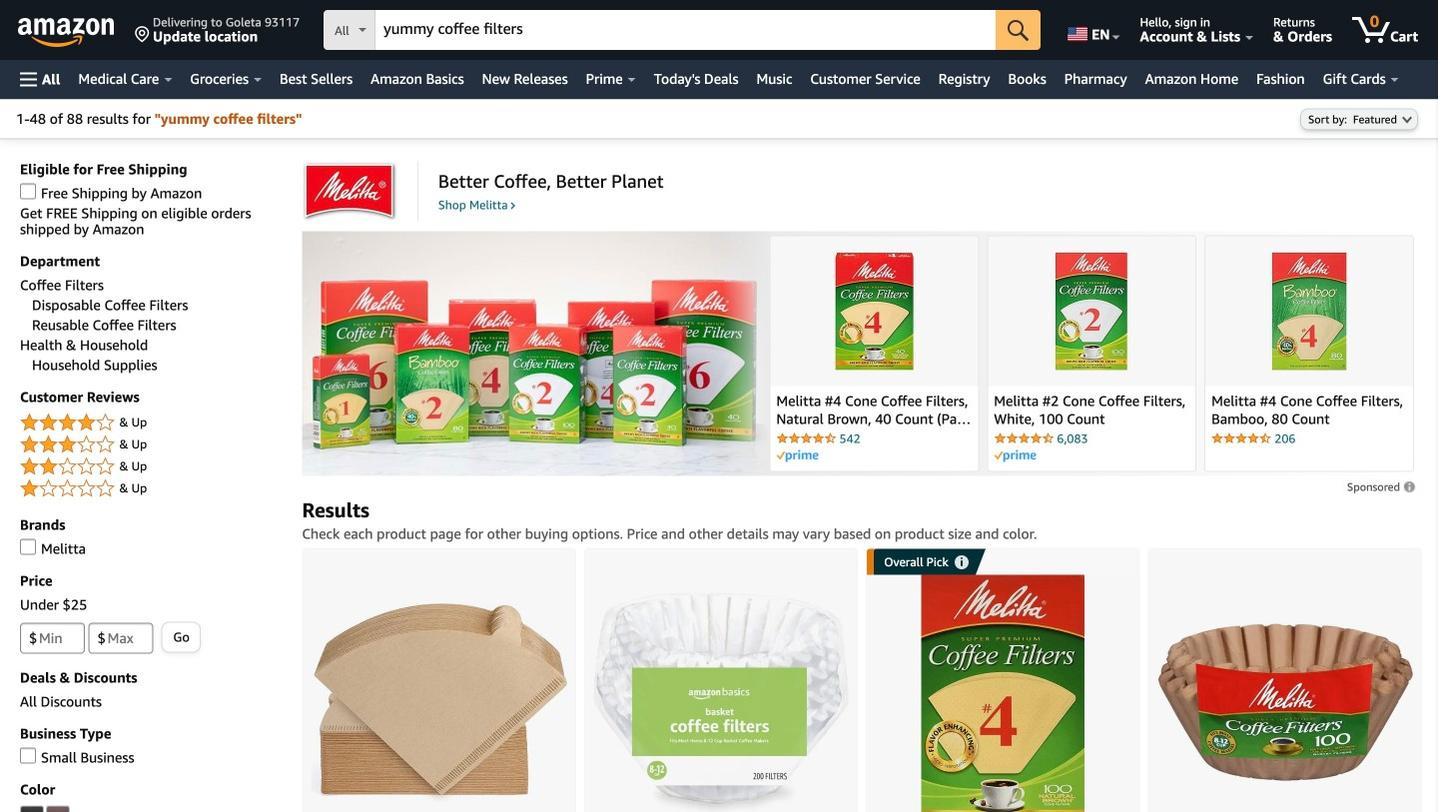 Task type: describe. For each thing, give the bounding box(es) containing it.
amazon image
[[18, 18, 115, 48]]

1 star & up element
[[20, 477, 282, 501]]

Max text field
[[89, 623, 153, 654]]

2 checkbox image from the top
[[20, 748, 36, 764]]

1 checkbox image from the top
[[20, 539, 36, 555]]

melitta basket coffee filters natural brown unbleached 100 count image
[[1157, 624, 1413, 782]]

3 stars & up element
[[20, 433, 282, 457]]

navigation navigation
[[0, 0, 1438, 99]]

dropdown image
[[1402, 115, 1412, 123]]



Task type: vqa. For each thing, say whether or not it's contained in the screenshot.
off corresponding to amazon basics flea and tick topical treatment for small dogs (5 -22 pounds), 6 count (previously solimo) image
no



Task type: locate. For each thing, give the bounding box(es) containing it.
2 eligible for prime. image from the left
[[776, 450, 818, 462]]

1 vertical spatial checkbox image
[[20, 748, 36, 764]]

melitta super premium no. 4 coffee paper filter, natural brown, 100 count image
[[922, 575, 1085, 812]]

None submit
[[996, 10, 1041, 50], [162, 623, 200, 652], [996, 10, 1041, 50], [162, 623, 200, 652]]

checkbox image
[[20, 183, 36, 199]]

eligible for prime. image
[[994, 450, 1036, 462], [776, 450, 818, 462]]

2 stars & up element
[[20, 455, 282, 479]]

None search field
[[324, 10, 1041, 52]]

none search field inside navigation navigation
[[324, 10, 1041, 52]]

4 stars & up element
[[20, 411, 282, 435]]

0 horizontal spatial eligible for prime. image
[[776, 450, 818, 462]]

Search Amazon text field
[[376, 11, 996, 49]]

0 vertical spatial checkbox image
[[20, 539, 36, 555]]

1 horizontal spatial eligible for prime. image
[[994, 450, 1036, 462]]

amazon basics basket coffee filters for 8-12 cup coffee makers, white, 200 count image
[[593, 593, 849, 812]]

checkbox image
[[20, 539, 36, 555], [20, 748, 36, 764]]

Min text field
[[20, 623, 85, 654]]

sponsored ad - niveaya 200 count coffee filters - size 02, coffee filters, natural paper coffee filter, coffee filter 2 co... image
[[311, 603, 567, 802]]

1 eligible for prime. image from the left
[[994, 450, 1036, 462]]



